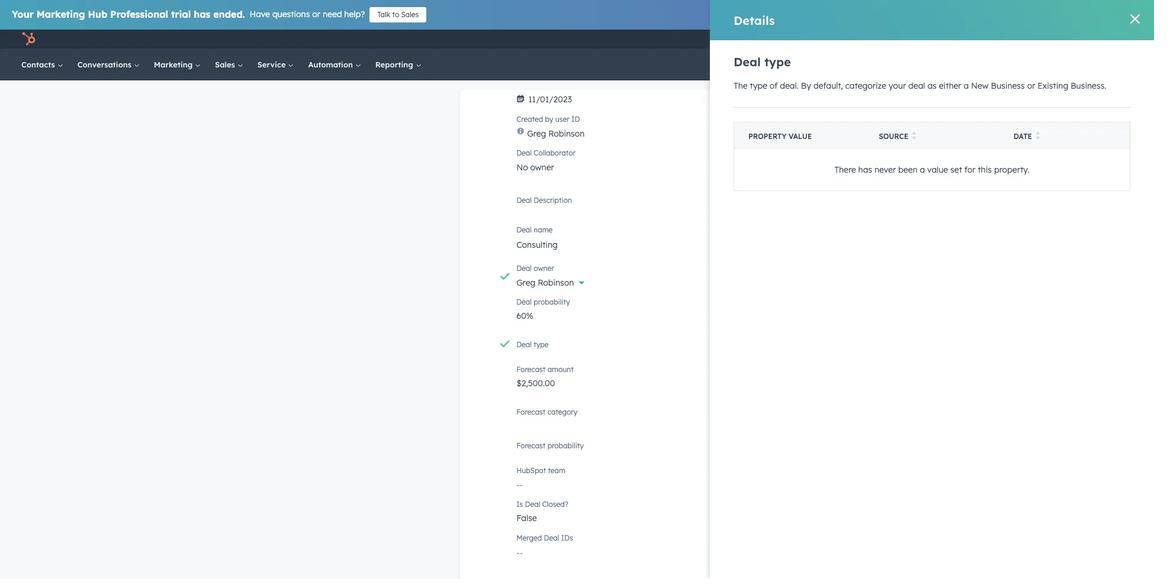 Task type: vqa. For each thing, say whether or not it's contained in the screenshot.
List
no



Task type: describe. For each thing, give the bounding box(es) containing it.
talk
[[377, 10, 390, 19]]

notifications image
[[1062, 35, 1073, 46]]

Search HubSpot search field
[[988, 54, 1133, 75]]

calling icon button
[[968, 31, 988, 47]]

calling icon image
[[973, 34, 984, 45]]

categorize
[[845, 81, 887, 91]]

1 vertical spatial type
[[750, 81, 768, 91]]

forecast for forecast amount
[[517, 366, 546, 375]]

0 horizontal spatial has
[[194, 8, 211, 20]]

automation
[[308, 60, 355, 69]]

forecast probability
[[517, 442, 584, 451]]

1 vertical spatial greg
[[517, 278, 536, 289]]

merged deal ids
[[517, 534, 573, 543]]

reporting
[[375, 60, 415, 69]]

forecast for forecast category
[[517, 408, 546, 417]]

1 vertical spatial robinson
[[538, 278, 574, 289]]

property
[[749, 132, 787, 141]]

probability for forecast probability
[[548, 442, 584, 451]]

2 - from the left
[[520, 481, 523, 491]]

help button
[[1018, 30, 1038, 49]]

-- button
[[517, 474, 923, 494]]

forecast amount
[[517, 366, 574, 375]]

deal up deal probability
[[517, 264, 532, 273]]

new
[[971, 81, 989, 91]]

your marketing hub professional trial has ended. have questions or need help?
[[12, 8, 365, 20]]

deal right is
[[525, 501, 540, 510]]

no
[[517, 162, 528, 173]]

source button
[[865, 122, 1000, 148]]

1 horizontal spatial a
[[964, 81, 969, 91]]

Is Deal Closed? text field
[[517, 508, 923, 527]]

probability for deal probability
[[534, 298, 570, 307]]

sales link
[[208, 49, 250, 81]]

Deal probability text field
[[517, 305, 923, 324]]

ended.
[[213, 8, 245, 20]]

created by user id
[[517, 115, 580, 124]]

there
[[835, 164, 856, 175]]

upgrade image
[[921, 35, 932, 45]]

greg robinson image
[[1087, 34, 1098, 44]]

deal.
[[780, 81, 799, 91]]

deal inside deal collaborator no owner
[[517, 149, 532, 158]]

service
[[257, 60, 288, 69]]

is
[[517, 501, 523, 510]]

hubspot link
[[14, 32, 44, 46]]

name
[[534, 226, 553, 235]]

value
[[789, 132, 812, 141]]

forecast for forecast probability
[[517, 442, 546, 451]]

Merged Deal IDs text field
[[517, 542, 923, 565]]

need
[[323, 9, 342, 20]]

marketplaces image
[[998, 35, 1009, 46]]

marketing link
[[147, 49, 208, 81]]

deal
[[909, 81, 925, 91]]

deal up the
[[734, 54, 761, 69]]

by
[[545, 115, 553, 124]]

either
[[939, 81, 962, 91]]

music
[[1100, 34, 1121, 44]]

automation link
[[301, 49, 368, 81]]

1 vertical spatial or
[[1027, 81, 1036, 91]]

talk to sales button
[[370, 7, 427, 23]]

marketplaces button
[[991, 30, 1016, 49]]

1 vertical spatial greg robinson
[[517, 278, 574, 289]]

the
[[734, 81, 748, 91]]

of
[[770, 81, 778, 91]]

source
[[879, 132, 909, 141]]

created
[[517, 115, 543, 124]]

deal left name
[[517, 226, 532, 235]]

set
[[951, 164, 962, 175]]

property.
[[994, 164, 1030, 175]]

no owner button
[[517, 156, 923, 180]]

owner inside deal collaborator no owner
[[530, 162, 554, 173]]

deal down deal owner
[[517, 298, 532, 307]]

upgrade
[[934, 35, 966, 45]]

have
[[250, 9, 270, 20]]

1 vertical spatial owner
[[534, 264, 554, 273]]

0 vertical spatial greg robinson button
[[527, 122, 923, 142]]

Deal name text field
[[517, 233, 923, 257]]

your
[[889, 81, 906, 91]]

been
[[899, 164, 918, 175]]

date
[[1014, 132, 1032, 141]]

settings link
[[1041, 33, 1055, 45]]

business.
[[1071, 81, 1107, 91]]



Task type: locate. For each thing, give the bounding box(es) containing it.
1 vertical spatial probability
[[548, 442, 584, 451]]

collaborator
[[534, 149, 576, 158]]

marketing down trial
[[154, 60, 195, 69]]

for
[[965, 164, 976, 175]]

deal type up forecast amount
[[517, 341, 549, 350]]

probability down deal owner
[[534, 298, 570, 307]]

forecast category
[[517, 408, 578, 417]]

menu containing music
[[920, 30, 1140, 49]]

1 horizontal spatial press to sort. element
[[1036, 131, 1040, 142]]

contacts link
[[14, 49, 70, 81]]

or left existing
[[1027, 81, 1036, 91]]

default,
[[814, 81, 843, 91]]

0 horizontal spatial deal type
[[517, 341, 549, 350]]

0 vertical spatial owner
[[530, 162, 554, 173]]

sales left service
[[215, 60, 237, 69]]

music button
[[1080, 30, 1139, 49]]

press to sort. image inside the source button
[[912, 131, 917, 140]]

press to sort. element for source
[[912, 131, 917, 142]]

1 horizontal spatial press to sort. image
[[1036, 131, 1040, 140]]

never
[[875, 164, 896, 175]]

0 horizontal spatial press to sort. image
[[912, 131, 917, 140]]

type up forecast amount
[[534, 341, 549, 350]]

greg robinson button down mm/dd/yyyy text box
[[527, 122, 923, 142]]

press to sort. element
[[912, 131, 917, 142], [1036, 131, 1040, 142]]

by
[[801, 81, 811, 91]]

sales right to
[[401, 10, 419, 19]]

press to sort. element right source
[[912, 131, 917, 142]]

press to sort. element inside the source button
[[912, 131, 917, 142]]

help?
[[344, 9, 365, 20]]

settings image
[[1043, 35, 1053, 45]]

- down hubspot at the left bottom of page
[[520, 481, 523, 491]]

greg down created
[[527, 129, 546, 139]]

notifications button
[[1058, 30, 1078, 49]]

merged
[[517, 534, 542, 543]]

forecast left category
[[517, 408, 546, 417]]

type left of
[[750, 81, 768, 91]]

press to sort. image for date
[[1036, 131, 1040, 140]]

description
[[534, 196, 572, 205]]

hubspot
[[517, 467, 546, 476]]

service link
[[250, 49, 301, 81]]

close image
[[1126, 10, 1135, 20], [1131, 14, 1140, 24]]

robinson
[[549, 129, 585, 139], [538, 278, 574, 289]]

business
[[991, 81, 1025, 91]]

the type of deal. by default, categorize your deal as either a new business or existing business.
[[734, 81, 1107, 91]]

questions
[[272, 9, 310, 20]]

press to sort. image for source
[[912, 131, 917, 140]]

press to sort. image inside date button
[[1036, 131, 1040, 140]]

to
[[392, 10, 399, 19]]

deal
[[734, 54, 761, 69], [517, 149, 532, 158], [517, 196, 532, 205], [517, 226, 532, 235], [517, 264, 532, 273], [517, 298, 532, 307], [517, 341, 532, 350], [525, 501, 540, 510], [544, 534, 559, 543]]

1 vertical spatial forecast
[[517, 408, 546, 417]]

1 vertical spatial marketing
[[154, 60, 195, 69]]

is deal closed?
[[517, 501, 568, 510]]

0 vertical spatial deal type
[[734, 54, 791, 69]]

Deal Description text field
[[517, 194, 923, 218]]

0 vertical spatial marketing
[[37, 8, 85, 20]]

deal type
[[734, 54, 791, 69], [517, 341, 549, 350]]

Forecast probability text field
[[517, 440, 923, 459]]

1 horizontal spatial deal type
[[734, 54, 791, 69]]

deal owner
[[517, 264, 554, 273]]

sales
[[401, 10, 419, 19], [215, 60, 237, 69]]

press to sort. element for date
[[1036, 131, 1040, 142]]

help image
[[1023, 35, 1033, 46]]

1 vertical spatial greg robinson button
[[517, 271, 923, 291]]

press to sort. image
[[912, 131, 917, 140], [1036, 131, 1040, 140]]

0 horizontal spatial marketing
[[37, 8, 85, 20]]

date button
[[1000, 122, 1130, 148]]

reporting link
[[368, 49, 429, 81]]

value
[[928, 164, 948, 175]]

2 vertical spatial forecast
[[517, 442, 546, 451]]

a
[[964, 81, 969, 91], [920, 164, 925, 175]]

0 vertical spatial greg robinson
[[527, 129, 585, 139]]

3 forecast from the top
[[517, 442, 546, 451]]

MM/DD/YYYY text field
[[517, 88, 923, 107]]

2 press to sort. element from the left
[[1036, 131, 1040, 142]]

conversations
[[77, 60, 134, 69]]

1 vertical spatial has
[[859, 164, 872, 175]]

owner
[[530, 162, 554, 173], [534, 264, 554, 273]]

0 vertical spatial robinson
[[549, 129, 585, 139]]

marketing left hub
[[37, 8, 85, 20]]

or inside your marketing hub professional trial has ended. have questions or need help?
[[312, 9, 320, 20]]

greg
[[527, 129, 546, 139], [517, 278, 536, 289]]

2 vertical spatial type
[[534, 341, 549, 350]]

deal up forecast amount
[[517, 341, 532, 350]]

team
[[548, 467, 566, 476]]

greg robinson down deal owner
[[517, 278, 574, 289]]

greg robinson down user
[[527, 129, 585, 139]]

0 vertical spatial probability
[[534, 298, 570, 307]]

as
[[928, 81, 937, 91]]

professional
[[110, 8, 168, 20]]

Forecast amount text field
[[517, 373, 923, 392]]

forecast
[[517, 366, 546, 375], [517, 408, 546, 417], [517, 442, 546, 451]]

0 horizontal spatial a
[[920, 164, 925, 175]]

a left the new
[[964, 81, 969, 91]]

hub
[[88, 8, 107, 20]]

user
[[555, 115, 570, 124]]

category
[[548, 408, 578, 417]]

conversations link
[[70, 49, 147, 81]]

deal description
[[517, 196, 572, 205]]

ids
[[561, 534, 573, 543]]

1 horizontal spatial or
[[1027, 81, 1036, 91]]

0 vertical spatial has
[[194, 8, 211, 20]]

details
[[734, 13, 775, 28]]

press to sort. image right source
[[912, 131, 917, 140]]

marketing
[[37, 8, 85, 20], [154, 60, 195, 69]]

contacts
[[21, 60, 57, 69]]

robinson down user
[[549, 129, 585, 139]]

id
[[572, 115, 580, 124]]

has right trial
[[194, 8, 211, 20]]

amount
[[548, 366, 574, 375]]

a right 'been'
[[920, 164, 925, 175]]

talk to sales
[[377, 10, 419, 19]]

0 vertical spatial forecast
[[517, 366, 546, 375]]

greg down deal owner
[[517, 278, 536, 289]]

0 horizontal spatial sales
[[215, 60, 237, 69]]

press to sort. image right date
[[1036, 131, 1040, 140]]

1 vertical spatial sales
[[215, 60, 237, 69]]

1 vertical spatial a
[[920, 164, 925, 175]]

or
[[312, 9, 320, 20], [1027, 81, 1036, 91]]

1 horizontal spatial sales
[[401, 10, 419, 19]]

trial
[[171, 8, 191, 20]]

press to sort. element inside date button
[[1036, 131, 1040, 142]]

owner up deal probability
[[534, 264, 554, 273]]

1 press to sort. element from the left
[[912, 131, 917, 142]]

2 press to sort. image from the left
[[1036, 131, 1040, 140]]

1 horizontal spatial has
[[859, 164, 872, 175]]

your
[[12, 8, 34, 20]]

deal name
[[517, 226, 553, 235]]

deal collaborator no owner
[[517, 149, 576, 173]]

deal type up of
[[734, 54, 791, 69]]

hubspot image
[[21, 32, 36, 46]]

robinson up deal probability
[[538, 278, 574, 289]]

hubspot team --
[[517, 467, 566, 491]]

press to sort. element right date
[[1036, 131, 1040, 142]]

owner down collaborator
[[530, 162, 554, 173]]

type
[[765, 54, 791, 69], [750, 81, 768, 91], [534, 341, 549, 350]]

0 horizontal spatial press to sort. element
[[912, 131, 917, 142]]

sales inside the talk to sales button
[[401, 10, 419, 19]]

2 forecast from the top
[[517, 408, 546, 417]]

this
[[978, 164, 992, 175]]

has left never
[[859, 164, 872, 175]]

existing
[[1038, 81, 1069, 91]]

0 vertical spatial greg
[[527, 129, 546, 139]]

forecast up hubspot at the left bottom of page
[[517, 442, 546, 451]]

or left need
[[312, 9, 320, 20]]

0 vertical spatial or
[[312, 9, 320, 20]]

greg robinson
[[527, 129, 585, 139], [517, 278, 574, 289]]

probability up team
[[548, 442, 584, 451]]

deal left description
[[517, 196, 532, 205]]

1 forecast from the top
[[517, 366, 546, 375]]

1 vertical spatial deal type
[[517, 341, 549, 350]]

greg robinson button
[[527, 122, 923, 142], [517, 271, 923, 291]]

0 vertical spatial a
[[964, 81, 969, 91]]

1 horizontal spatial marketing
[[154, 60, 195, 69]]

there has never been a value set for this property.
[[835, 164, 1030, 175]]

deal probability
[[517, 298, 570, 307]]

sales inside 'sales' link
[[215, 60, 237, 69]]

closed?
[[542, 501, 568, 510]]

deal up no
[[517, 149, 532, 158]]

property value
[[749, 132, 812, 141]]

has
[[194, 8, 211, 20], [859, 164, 872, 175]]

deal left ids in the left of the page
[[544, 534, 559, 543]]

1 - from the left
[[517, 481, 520, 491]]

greg robinson button up deal probability text field at bottom
[[517, 271, 923, 291]]

forecast left amount
[[517, 366, 546, 375]]

0 vertical spatial type
[[765, 54, 791, 69]]

type up of
[[765, 54, 791, 69]]

0 horizontal spatial or
[[312, 9, 320, 20]]

menu
[[920, 30, 1140, 49]]

0 vertical spatial sales
[[401, 10, 419, 19]]

- up is
[[517, 481, 520, 491]]

1 press to sort. image from the left
[[912, 131, 917, 140]]



